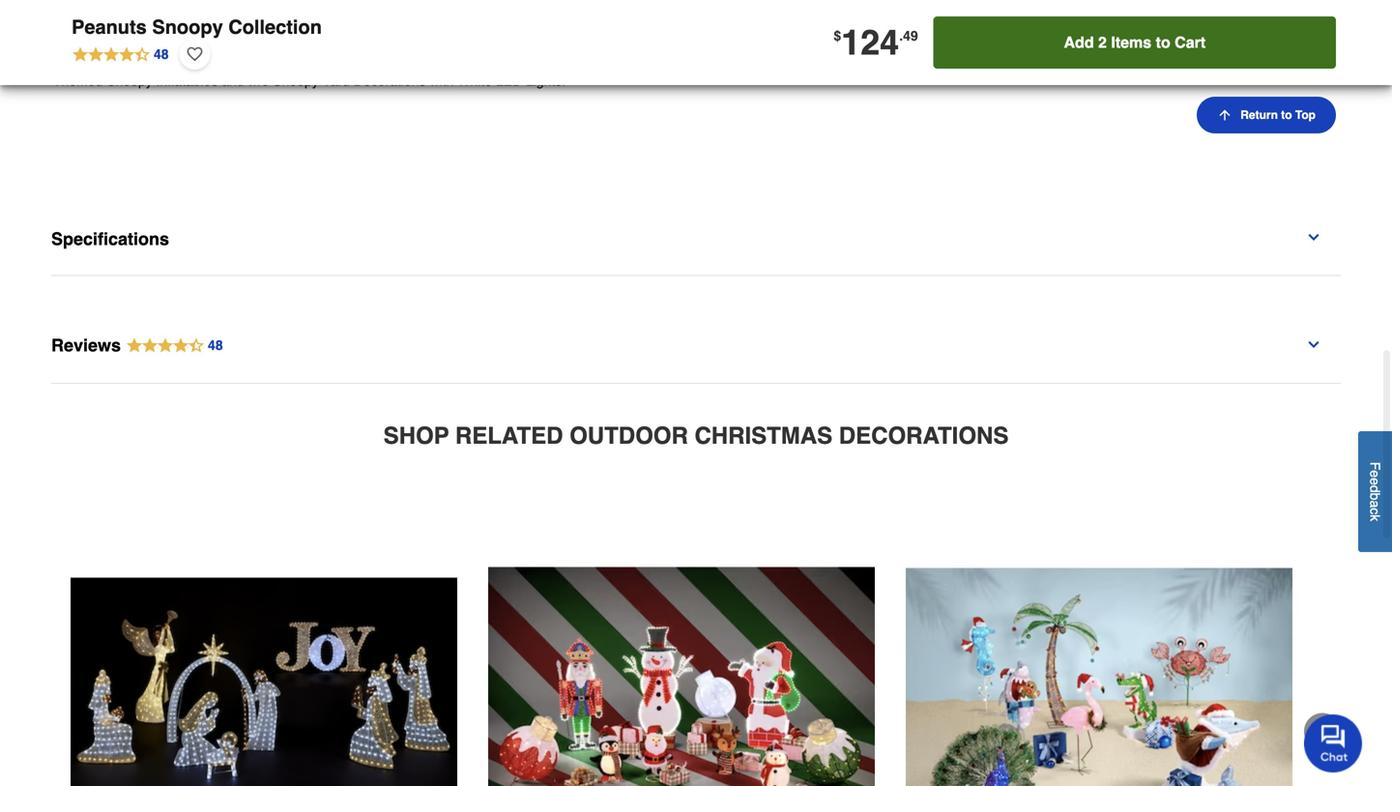 Task type: describe. For each thing, give the bounding box(es) containing it.
f
[[1368, 462, 1383, 470]]

outdoor
[[570, 423, 688, 449]]

season
[[235, 50, 279, 65]]

return
[[1241, 108, 1278, 122]]

holiday living coastal outdoor collection image
[[906, 504, 1293, 786]]

peanuts snoopy collection
[[72, 16, 322, 38]]

return to top
[[1241, 108, 1316, 122]]

arrow right image
[[1313, 722, 1332, 741]]

48
[[154, 46, 169, 62]]

0 horizontal spatial two
[[248, 73, 269, 88]]

d
[[1368, 485, 1383, 493]]

.
[[899, 28, 903, 43]]

holiday living festive traditions porch collection image
[[488, 504, 875, 786]]

cart
[[1175, 33, 1206, 51]]

1 vertical spatial decorations
[[839, 423, 1009, 449]]

1 horizontal spatial with
[[430, 73, 454, 88]]

christmas
[[695, 423, 833, 449]]

1 home from the left
[[328, 50, 362, 65]]

add 2 items to cart
[[1064, 33, 1206, 51]]

top
[[1296, 108, 1316, 122]]

white
[[458, 73, 492, 88]]

1 the from the left
[[89, 50, 107, 65]]

holiday
[[1290, 50, 1335, 65]]

$
[[834, 28, 841, 43]]

inflatables
[[905, 50, 966, 65]]

snoopy down magic at top
[[107, 73, 153, 88]]

snoopy up white
[[416, 50, 462, 65]]

is
[[1217, 50, 1227, 65]]

49
[[903, 28, 918, 43]]

6 the from the left
[[1135, 50, 1153, 65]]

1 horizontal spatial to
[[1156, 33, 1171, 51]]

b
[[1368, 493, 1383, 500]]

2 e from the top
[[1368, 478, 1383, 485]]

holiday
[[189, 50, 232, 65]]

3 of from the left
[[890, 50, 901, 65]]

arrow up image
[[1218, 107, 1233, 123]]

1 vertical spatial and
[[222, 73, 244, 88]]

collection.
[[466, 50, 529, 65]]

assortment
[[819, 50, 886, 65]]

1 horizontal spatial and
[[970, 50, 992, 65]]

shop
[[384, 423, 449, 449]]

your
[[298, 50, 324, 65]]

f e e d b a c k
[[1368, 462, 1383, 521]]

1 horizontal spatial two
[[1231, 50, 1252, 65]]

124
[[841, 22, 899, 63]]

2
[[1098, 33, 1107, 51]]

snoopy up heart outline icon
[[152, 16, 223, 38]]

$ 124 . 49
[[834, 22, 918, 63]]

in
[[1120, 50, 1131, 65]]

1 of from the left
[[151, 50, 162, 65]]

k
[[1368, 514, 1383, 521]]

bring
[[53, 50, 85, 65]]

4.4 stars image
[[72, 43, 170, 65]]

magic
[[111, 50, 147, 65]]

4 the from the left
[[642, 50, 661, 65]]

will
[[601, 50, 620, 65]]

themed
[[53, 73, 103, 88]]



Task type: locate. For each thing, give the bounding box(es) containing it.
1 horizontal spatial home
[[563, 50, 597, 65]]

peanuts
[[72, 16, 147, 38]]

return to top button
[[1197, 97, 1336, 133]]

chevron down image
[[1306, 337, 1322, 352]]

4.5-
[[1256, 50, 1279, 65]]

1 vertical spatial two
[[248, 73, 269, 88]]

e up d
[[1368, 470, 1383, 478]]

yard
[[322, 73, 350, 88]]

street
[[729, 50, 763, 65]]

heart outline image
[[187, 44, 203, 65]]

2 the from the left
[[166, 50, 185, 65]]

to left cart
[[1156, 33, 1171, 51]]

specifications button
[[51, 208, 1341, 275]]

add
[[1064, 33, 1094, 51]]

0 horizontal spatial and
[[222, 73, 244, 88]]

the left heart outline icon
[[166, 50, 185, 65]]

home
[[328, 50, 362, 65], [563, 50, 597, 65]]

the right be
[[642, 50, 661, 65]]

of down .
[[890, 50, 901, 65]]

e
[[1368, 470, 1383, 478], [1368, 478, 1383, 485]]

the right bring
[[89, 50, 107, 65]]

bring the magic of the holiday season to your home with the snoopy collection. your home will be the star of the street with this assortment of inflatables and sculptures. included in the collection is two 4.5-ft holiday themed snoopy inflatables and two snoopy yard decorations with white led lights.
[[53, 50, 1335, 88]]

inflatables
[[156, 73, 218, 88]]

a
[[1368, 500, 1383, 508]]

1 e from the top
[[1368, 470, 1383, 478]]

2 home from the left
[[563, 50, 597, 65]]

related
[[455, 423, 563, 449]]

48 button
[[72, 39, 170, 70]]

2 horizontal spatial to
[[1281, 108, 1292, 122]]

this
[[794, 50, 815, 65]]

home left the will
[[563, 50, 597, 65]]

home up yard
[[328, 50, 362, 65]]

star
[[665, 50, 688, 65]]

0 vertical spatial two
[[1231, 50, 1252, 65]]

add 2 items to cart button
[[934, 16, 1336, 69]]

collection
[[228, 16, 322, 38]]

f e e d b a c k button
[[1359, 431, 1392, 552]]

with left this
[[767, 50, 791, 65]]

snoopy down your
[[273, 73, 319, 88]]

ft
[[1279, 50, 1287, 65]]

chevron down image
[[1306, 230, 1322, 245]]

chat invite button image
[[1304, 714, 1363, 773]]

items
[[1111, 33, 1152, 51]]

2 of from the left
[[691, 50, 703, 65]]

your
[[532, 50, 560, 65]]

two right is
[[1231, 50, 1252, 65]]

specifications
[[51, 229, 169, 249]]

snoopy
[[152, 16, 223, 38], [416, 50, 462, 65], [107, 73, 153, 88], [273, 73, 319, 88]]

to left your
[[283, 50, 294, 65]]

reviews button
[[51, 315, 1341, 383]]

with right your
[[365, 50, 390, 65]]

two down season
[[248, 73, 269, 88]]

0 vertical spatial decorations
[[354, 73, 426, 88]]

to left top
[[1281, 108, 1292, 122]]

0 horizontal spatial home
[[328, 50, 362, 65]]

to
[[1156, 33, 1171, 51], [283, 50, 294, 65], [1281, 108, 1292, 122]]

0 horizontal spatial with
[[365, 50, 390, 65]]

with left white
[[430, 73, 454, 88]]

5 the from the left
[[706, 50, 725, 65]]

collection
[[1157, 50, 1214, 65]]

holiday living nativity collection image
[[71, 504, 457, 786]]

0 horizontal spatial of
[[151, 50, 162, 65]]

shop related outdoor christmas decorations
[[384, 423, 1009, 449]]

with
[[365, 50, 390, 65], [767, 50, 791, 65], [430, 73, 454, 88]]

overview element
[[51, 0, 1341, 7]]

lights.
[[526, 73, 566, 88]]

to inside 'bring the magic of the holiday season to your home with the snoopy collection. your home will be the star of the street with this assortment of inflatables and sculptures. included in the collection is two 4.5-ft holiday themed snoopy inflatables and two snoopy yard decorations with white led lights.'
[[283, 50, 294, 65]]

0 horizontal spatial decorations
[[354, 73, 426, 88]]

reviews
[[51, 336, 121, 355]]

and down holiday
[[222, 73, 244, 88]]

the
[[89, 50, 107, 65], [166, 50, 185, 65], [393, 50, 412, 65], [642, 50, 661, 65], [706, 50, 725, 65], [1135, 50, 1153, 65]]

and right inflatables
[[970, 50, 992, 65]]

the left street
[[706, 50, 725, 65]]

0 vertical spatial and
[[970, 50, 992, 65]]

and
[[970, 50, 992, 65], [222, 73, 244, 88]]

be
[[624, 50, 639, 65]]

decorations inside 'bring the magic of the holiday season to your home with the snoopy collection. your home will be the star of the street with this assortment of inflatables and sculptures. included in the collection is two 4.5-ft holiday themed snoopy inflatables and two snoopy yard decorations with white led lights.'
[[354, 73, 426, 88]]

sculptures.
[[996, 50, 1062, 65]]

the right your
[[393, 50, 412, 65]]

2 horizontal spatial of
[[890, 50, 901, 65]]

decorations
[[354, 73, 426, 88], [839, 423, 1009, 449]]

of right star
[[691, 50, 703, 65]]

the right in
[[1135, 50, 1153, 65]]

included
[[1065, 50, 1116, 65]]

e up b
[[1368, 478, 1383, 485]]

of right magic at top
[[151, 50, 162, 65]]

1 horizontal spatial of
[[691, 50, 703, 65]]

1 horizontal spatial decorations
[[839, 423, 1009, 449]]

3 the from the left
[[393, 50, 412, 65]]

led
[[496, 73, 522, 88]]

two
[[1231, 50, 1252, 65], [248, 73, 269, 88]]

0 horizontal spatial to
[[283, 50, 294, 65]]

c
[[1368, 508, 1383, 515]]

of
[[151, 50, 162, 65], [691, 50, 703, 65], [890, 50, 901, 65]]

2 horizontal spatial with
[[767, 50, 791, 65]]



Task type: vqa. For each thing, say whether or not it's contained in the screenshot.
4th the from right
yes



